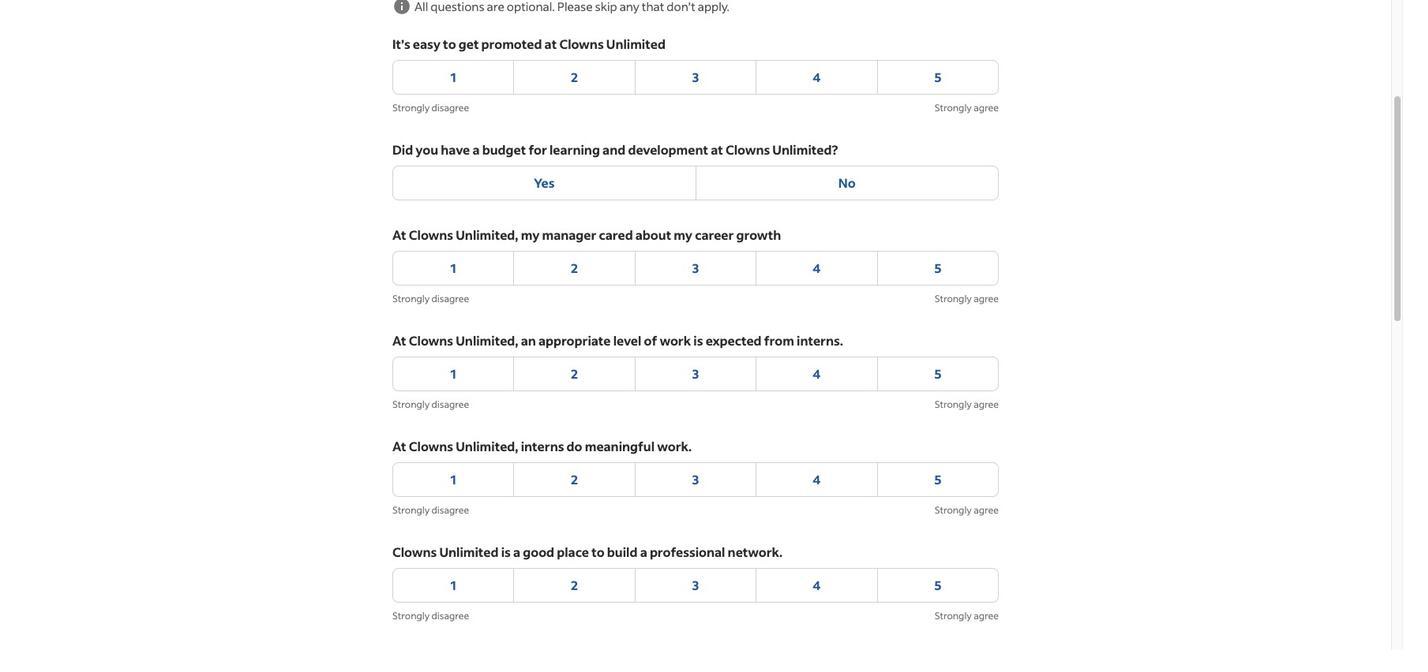 Task type: vqa. For each thing, say whether or not it's contained in the screenshot.
fifth 2 from the bottom of the page
yes



Task type: locate. For each thing, give the bounding box(es) containing it.
3 unlimited, from the top
[[456, 438, 518, 455]]

1 vertical spatial is
[[501, 544, 511, 561]]

5 for professional
[[935, 577, 942, 594]]

0 vertical spatial unlimited,
[[456, 227, 518, 243]]

career
[[695, 227, 734, 243]]

2 4 from the top
[[813, 260, 821, 276]]

learning
[[550, 141, 600, 158]]

1 5 button from the top
[[877, 60, 999, 95]]

expected
[[706, 333, 762, 349]]

at clowns unlimited, interns do meaningful work.
[[393, 438, 692, 455]]

2 strongly disagree from the top
[[393, 293, 469, 305]]

is left good
[[501, 544, 511, 561]]

3 5 from the top
[[935, 366, 942, 382]]

2 1 from the top
[[451, 260, 456, 276]]

3 2 button from the top
[[514, 357, 636, 392]]

3 for work
[[692, 366, 699, 382]]

5 button for professional
[[877, 569, 999, 603]]

2 down appropriate
[[571, 366, 578, 382]]

you
[[416, 141, 438, 158]]

unlimited, down yes 'button'
[[456, 227, 518, 243]]

at
[[545, 36, 557, 52], [711, 141, 723, 158]]

5 3 button from the top
[[635, 569, 757, 603]]

1 vertical spatial at
[[711, 141, 723, 158]]

5
[[935, 69, 942, 85], [935, 260, 942, 276], [935, 366, 942, 382], [935, 472, 942, 488], [935, 577, 942, 594]]

5 2 from the top
[[571, 577, 578, 594]]

unlimited, left interns
[[456, 438, 518, 455]]

5 strongly disagree from the top
[[393, 611, 469, 622]]

2 strongly agree from the top
[[935, 293, 999, 305]]

1 strongly agree from the top
[[935, 102, 999, 114]]

2 button down manager at the top left
[[514, 251, 636, 286]]

is
[[694, 333, 703, 349], [501, 544, 511, 561]]

1 3 button from the top
[[635, 60, 757, 95]]

no
[[839, 175, 856, 191]]

group up development
[[393, 60, 999, 95]]

3 strongly agree from the top
[[935, 399, 999, 411]]

4 1 button from the top
[[393, 463, 515, 498]]

group containing yes
[[393, 166, 999, 201]]

2 button down 'it's easy to get promoted at clowns unlimited'
[[514, 60, 636, 95]]

4 disagree from the top
[[432, 505, 469, 517]]

4 5 from the top
[[935, 472, 942, 488]]

2 at from the top
[[393, 333, 406, 349]]

an
[[521, 333, 536, 349]]

2 3 from the top
[[692, 260, 699, 276]]

a right have
[[473, 141, 480, 158]]

1 2 from the top
[[571, 69, 578, 85]]

4 button for it's easy to get promoted at clowns unlimited
[[756, 60, 878, 95]]

4 for at clowns unlimited, my manager cared about my career growth
[[813, 260, 821, 276]]

strongly disagree for at clowns unlimited, an appropriate level of work is expected from interns.
[[393, 399, 469, 411]]

1 4 from the top
[[813, 69, 821, 85]]

3 4 button from the top
[[756, 357, 878, 392]]

5 4 button from the top
[[756, 569, 878, 603]]

3 agree from the top
[[974, 399, 999, 411]]

1 button for a
[[393, 569, 515, 603]]

5 2 button from the top
[[514, 569, 636, 603]]

1 disagree from the top
[[432, 102, 469, 114]]

5 5 from the top
[[935, 577, 942, 594]]

0 vertical spatial at
[[393, 227, 406, 243]]

3 for unlimited
[[692, 69, 699, 85]]

unlimited
[[606, 36, 666, 52], [439, 544, 499, 561]]

1 button
[[393, 60, 515, 95], [393, 251, 515, 286], [393, 357, 515, 392], [393, 463, 515, 498], [393, 569, 515, 603]]

to left get
[[443, 36, 456, 52]]

and
[[603, 141, 626, 158]]

1 vertical spatial at
[[393, 333, 406, 349]]

to left the build
[[592, 544, 605, 561]]

2 2 from the top
[[571, 260, 578, 276]]

at
[[393, 227, 406, 243], [393, 333, 406, 349], [393, 438, 406, 455]]

5 1 from the top
[[451, 577, 456, 594]]

0 vertical spatial is
[[694, 333, 703, 349]]

3 3 button from the top
[[635, 357, 757, 392]]

1 for interns
[[451, 472, 456, 488]]

2 for cared
[[571, 260, 578, 276]]

yes button
[[393, 166, 696, 201]]

4 group from the top
[[393, 357, 999, 392]]

3 at from the top
[[393, 438, 406, 455]]

1 2 button from the top
[[514, 60, 636, 95]]

2 3 button from the top
[[635, 251, 757, 286]]

5 disagree from the top
[[432, 611, 469, 622]]

4 for at clowns unlimited, interns do meaningful work.
[[813, 472, 821, 488]]

1 horizontal spatial my
[[674, 227, 693, 243]]

1 strongly disagree from the top
[[393, 102, 469, 114]]

2 button down place
[[514, 569, 636, 603]]

promoted
[[481, 36, 542, 52]]

1 my from the left
[[521, 227, 540, 243]]

3 4 from the top
[[813, 366, 821, 382]]

0 horizontal spatial at
[[545, 36, 557, 52]]

3 disagree from the top
[[432, 399, 469, 411]]

2 2 button from the top
[[514, 251, 636, 286]]

about
[[636, 227, 671, 243]]

3 2 from the top
[[571, 366, 578, 382]]

2 button for cared
[[514, 251, 636, 286]]

2 disagree from the top
[[432, 293, 469, 305]]

2 down manager at the top left
[[571, 260, 578, 276]]

appropriate
[[539, 333, 611, 349]]

2 5 button from the top
[[877, 251, 999, 286]]

work
[[660, 333, 691, 349]]

agree for growth
[[974, 293, 999, 305]]

agree
[[974, 102, 999, 114], [974, 293, 999, 305], [974, 399, 999, 411], [974, 505, 999, 517], [974, 611, 999, 622]]

2 vertical spatial at
[[393, 438, 406, 455]]

group down career
[[393, 251, 999, 286]]

group down development
[[393, 166, 999, 201]]

agree for expected
[[974, 399, 999, 411]]

1 button for interns
[[393, 463, 515, 498]]

my right the about
[[674, 227, 693, 243]]

2 vertical spatial unlimited,
[[456, 438, 518, 455]]

3 for my
[[692, 260, 699, 276]]

unlimited,
[[456, 227, 518, 243], [456, 333, 518, 349], [456, 438, 518, 455]]

group down work.
[[393, 463, 999, 498]]

group for work
[[393, 357, 999, 392]]

is right work
[[694, 333, 703, 349]]

2
[[571, 69, 578, 85], [571, 260, 578, 276], [571, 366, 578, 382], [571, 472, 578, 488], [571, 577, 578, 594]]

2 button
[[514, 60, 636, 95], [514, 251, 636, 286], [514, 357, 636, 392], [514, 463, 636, 498], [514, 569, 636, 603]]

3 button down professional
[[635, 569, 757, 603]]

disagree for at clowns unlimited, interns do meaningful work.
[[432, 505, 469, 517]]

5 agree from the top
[[974, 611, 999, 622]]

a
[[473, 141, 480, 158], [513, 544, 521, 561], [640, 544, 647, 561]]

1 at from the top
[[393, 227, 406, 243]]

it's
[[393, 36, 410, 52]]

4
[[813, 69, 821, 85], [813, 260, 821, 276], [813, 366, 821, 382], [813, 472, 821, 488], [813, 577, 821, 594]]

good
[[523, 544, 555, 561]]

at clowns unlimited, my manager cared about my career growth
[[393, 227, 781, 243]]

0 horizontal spatial a
[[473, 141, 480, 158]]

place
[[557, 544, 589, 561]]

4 button
[[756, 60, 878, 95], [756, 251, 878, 286], [756, 357, 878, 392], [756, 463, 878, 498], [756, 569, 878, 603]]

at for at clowns unlimited, my manager cared about my career growth
[[393, 227, 406, 243]]

strongly
[[393, 102, 430, 114], [935, 102, 972, 114], [393, 293, 430, 305], [935, 293, 972, 305], [393, 399, 430, 411], [935, 399, 972, 411], [393, 505, 430, 517], [935, 505, 972, 517], [393, 611, 430, 622], [935, 611, 972, 622]]

a for is
[[513, 544, 521, 561]]

4 1 from the top
[[451, 472, 456, 488]]

3 button for unlimited
[[635, 60, 757, 95]]

2 5 from the top
[[935, 260, 942, 276]]

0 vertical spatial at
[[545, 36, 557, 52]]

2 button down appropriate
[[514, 357, 636, 392]]

2 down 'it's easy to get promoted at clowns unlimited'
[[571, 69, 578, 85]]

2 down do
[[571, 472, 578, 488]]

4 button for at clowns unlimited, interns do meaningful work.
[[756, 463, 878, 498]]

4 strongly agree from the top
[[935, 505, 999, 517]]

1 vertical spatial unlimited,
[[456, 333, 518, 349]]

manager
[[542, 227, 597, 243]]

at right promoted
[[545, 36, 557, 52]]

yes
[[534, 175, 555, 191]]

at right development
[[711, 141, 723, 158]]

4 2 button from the top
[[514, 463, 636, 498]]

no button
[[695, 166, 999, 201]]

2 for level
[[571, 366, 578, 382]]

1 for an
[[451, 366, 456, 382]]

2 unlimited, from the top
[[456, 333, 518, 349]]

3 button down work
[[635, 357, 757, 392]]

group down professional
[[393, 569, 999, 603]]

3
[[692, 69, 699, 85], [692, 260, 699, 276], [692, 366, 699, 382], [692, 472, 699, 488], [692, 577, 699, 594]]

0 vertical spatial to
[[443, 36, 456, 52]]

4 for clowns unlimited is a good place to build a professional network.
[[813, 577, 821, 594]]

0 horizontal spatial unlimited
[[439, 544, 499, 561]]

unlimited, for interns
[[456, 438, 518, 455]]

1 4 button from the top
[[756, 60, 878, 95]]

a right the build
[[640, 544, 647, 561]]

2 button for meaningful
[[514, 463, 636, 498]]

strongly disagree
[[393, 102, 469, 114], [393, 293, 469, 305], [393, 399, 469, 411], [393, 505, 469, 517], [393, 611, 469, 622]]

2 down place
[[571, 577, 578, 594]]

do
[[567, 438, 583, 455]]

2 for at
[[571, 69, 578, 85]]

3 strongly disagree from the top
[[393, 399, 469, 411]]

strongly disagree for at clowns unlimited, my manager cared about my career growth
[[393, 293, 469, 305]]

4 strongly disagree from the top
[[393, 505, 469, 517]]

2 group from the top
[[393, 166, 999, 201]]

unlimited, left an at the left bottom of the page
[[456, 333, 518, 349]]

1 button for my
[[393, 251, 515, 286]]

2 4 button from the top
[[756, 251, 878, 286]]

1 1 from the top
[[451, 69, 456, 85]]

3 1 button from the top
[[393, 357, 515, 392]]

strongly agree
[[935, 102, 999, 114], [935, 293, 999, 305], [935, 399, 999, 411], [935, 505, 999, 517], [935, 611, 999, 622]]

0 horizontal spatial to
[[443, 36, 456, 52]]

3 button
[[635, 60, 757, 95], [635, 251, 757, 286], [635, 357, 757, 392], [635, 463, 757, 498], [635, 569, 757, 603]]

easy
[[413, 36, 441, 52]]

4 button for at clowns unlimited, my manager cared about my career growth
[[756, 251, 878, 286]]

interns
[[521, 438, 564, 455]]

5 strongly agree from the top
[[935, 611, 999, 622]]

group for unlimited
[[393, 60, 999, 95]]

from
[[764, 333, 794, 349]]

1 group from the top
[[393, 60, 999, 95]]

group
[[393, 60, 999, 95], [393, 166, 999, 201], [393, 251, 999, 286], [393, 357, 999, 392], [393, 463, 999, 498], [393, 569, 999, 603]]

1 horizontal spatial at
[[711, 141, 723, 158]]

6 group from the top
[[393, 569, 999, 603]]

5 1 button from the top
[[393, 569, 515, 603]]

3 button up development
[[635, 60, 757, 95]]

work.
[[657, 438, 692, 455]]

to
[[443, 36, 456, 52], [592, 544, 605, 561]]

0 horizontal spatial my
[[521, 227, 540, 243]]

2 1 button from the top
[[393, 251, 515, 286]]

3 button down career
[[635, 251, 757, 286]]

3 1 from the top
[[451, 366, 456, 382]]

2 button for place
[[514, 569, 636, 603]]

1 unlimited, from the top
[[456, 227, 518, 243]]

5 3 from the top
[[692, 577, 699, 594]]

my
[[521, 227, 540, 243], [674, 227, 693, 243]]

5 for expected
[[935, 366, 942, 382]]

3 5 button from the top
[[877, 357, 999, 392]]

did you have a budget for learning and development at clowns unlimited?
[[393, 141, 838, 158]]

disagree
[[432, 102, 469, 114], [432, 293, 469, 305], [432, 399, 469, 411], [432, 505, 469, 517], [432, 611, 469, 622]]

3 button down work.
[[635, 463, 757, 498]]

1 horizontal spatial a
[[513, 544, 521, 561]]

get
[[459, 36, 479, 52]]

1 3 from the top
[[692, 69, 699, 85]]

3 3 from the top
[[692, 366, 699, 382]]

5 button
[[877, 60, 999, 95], [877, 251, 999, 286], [877, 357, 999, 392], [877, 463, 999, 498], [877, 569, 999, 603]]

4 4 from the top
[[813, 472, 821, 488]]

my left manager at the top left
[[521, 227, 540, 243]]

clowns
[[560, 36, 604, 52], [726, 141, 770, 158], [409, 227, 453, 243], [409, 333, 453, 349], [409, 438, 453, 455], [393, 544, 437, 561]]

1 horizontal spatial unlimited
[[606, 36, 666, 52]]

unlimited, for my
[[456, 227, 518, 243]]

1 1 button from the top
[[393, 60, 515, 95]]

professional
[[650, 544, 725, 561]]

5 4 from the top
[[813, 577, 821, 594]]

5 5 button from the top
[[877, 569, 999, 603]]

1
[[451, 69, 456, 85], [451, 260, 456, 276], [451, 366, 456, 382], [451, 472, 456, 488], [451, 577, 456, 594]]

4 button for clowns unlimited is a good place to build a professional network.
[[756, 569, 878, 603]]

4 2 from the top
[[571, 472, 578, 488]]

4 4 button from the top
[[756, 463, 878, 498]]

2 button down do
[[514, 463, 636, 498]]

at for at clowns unlimited, an appropriate level of work is expected from interns.
[[393, 333, 406, 349]]

interns.
[[797, 333, 844, 349]]

2 agree from the top
[[974, 293, 999, 305]]

1 button for get
[[393, 60, 515, 95]]

group down work
[[393, 357, 999, 392]]

4 for it's easy to get promoted at clowns unlimited
[[813, 69, 821, 85]]

3 group from the top
[[393, 251, 999, 286]]

1 horizontal spatial to
[[592, 544, 605, 561]]

4 5 button from the top
[[877, 463, 999, 498]]

a left good
[[513, 544, 521, 561]]



Task type: describe. For each thing, give the bounding box(es) containing it.
5 for growth
[[935, 260, 942, 276]]

growth
[[737, 227, 781, 243]]

2 for meaningful
[[571, 472, 578, 488]]

5 button for growth
[[877, 251, 999, 286]]

at clowns unlimited, an appropriate level of work is expected from interns.
[[393, 333, 844, 349]]

strongly agree for expected
[[935, 399, 999, 411]]

2 for place
[[571, 577, 578, 594]]

1 5 from the top
[[935, 69, 942, 85]]

disagree for it's easy to get promoted at clowns unlimited
[[432, 102, 469, 114]]

unlimited, for an
[[456, 333, 518, 349]]

agree for professional
[[974, 611, 999, 622]]

1 vertical spatial unlimited
[[439, 544, 499, 561]]

4 agree from the top
[[974, 505, 999, 517]]

did
[[393, 141, 413, 158]]

1 for my
[[451, 260, 456, 276]]

strongly agree for professional
[[935, 611, 999, 622]]

disagree for at clowns unlimited, an appropriate level of work is expected from interns.
[[432, 399, 469, 411]]

at for at clowns unlimited, interns do meaningful work.
[[393, 438, 406, 455]]

strongly agree for growth
[[935, 293, 999, 305]]

0 vertical spatial unlimited
[[606, 36, 666, 52]]

build
[[607, 544, 638, 561]]

meaningful
[[585, 438, 655, 455]]

group for my
[[393, 251, 999, 286]]

4 button for at clowns unlimited, an appropriate level of work is expected from interns.
[[756, 357, 878, 392]]

0 horizontal spatial is
[[501, 544, 511, 561]]

1 button for an
[[393, 357, 515, 392]]

budget
[[482, 141, 526, 158]]

3 button for build
[[635, 569, 757, 603]]

for
[[529, 141, 547, 158]]

2 horizontal spatial a
[[640, 544, 647, 561]]

it's easy to get promoted at clowns unlimited
[[393, 36, 666, 52]]

2 button for level
[[514, 357, 636, 392]]

disagree for clowns unlimited is a good place to build a professional network.
[[432, 611, 469, 622]]

5 button for expected
[[877, 357, 999, 392]]

of
[[644, 333, 657, 349]]

1 agree from the top
[[974, 102, 999, 114]]

strongly disagree for it's easy to get promoted at clowns unlimited
[[393, 102, 469, 114]]

3 button for my
[[635, 251, 757, 286]]

development
[[628, 141, 708, 158]]

cared
[[599, 227, 633, 243]]

1 horizontal spatial is
[[694, 333, 703, 349]]

4 3 from the top
[[692, 472, 699, 488]]

a for have
[[473, 141, 480, 158]]

strongly disagree for at clowns unlimited, interns do meaningful work.
[[393, 505, 469, 517]]

3 for build
[[692, 577, 699, 594]]

2 my from the left
[[674, 227, 693, 243]]

network.
[[728, 544, 783, 561]]

have
[[441, 141, 470, 158]]

disagree for at clowns unlimited, my manager cared about my career growth
[[432, 293, 469, 305]]

1 for get
[[451, 69, 456, 85]]

2 button for at
[[514, 60, 636, 95]]

1 vertical spatial to
[[592, 544, 605, 561]]

4 for at clowns unlimited, an appropriate level of work is expected from interns.
[[813, 366, 821, 382]]

1 for a
[[451, 577, 456, 594]]

unlimited?
[[773, 141, 838, 158]]

clowns unlimited is a good place to build a professional network.
[[393, 544, 783, 561]]

group for build
[[393, 569, 999, 603]]

3 button for work
[[635, 357, 757, 392]]

group for and
[[393, 166, 999, 201]]

5 group from the top
[[393, 463, 999, 498]]

level
[[613, 333, 642, 349]]

4 3 button from the top
[[635, 463, 757, 498]]

strongly disagree for clowns unlimited is a good place to build a professional network.
[[393, 611, 469, 622]]



